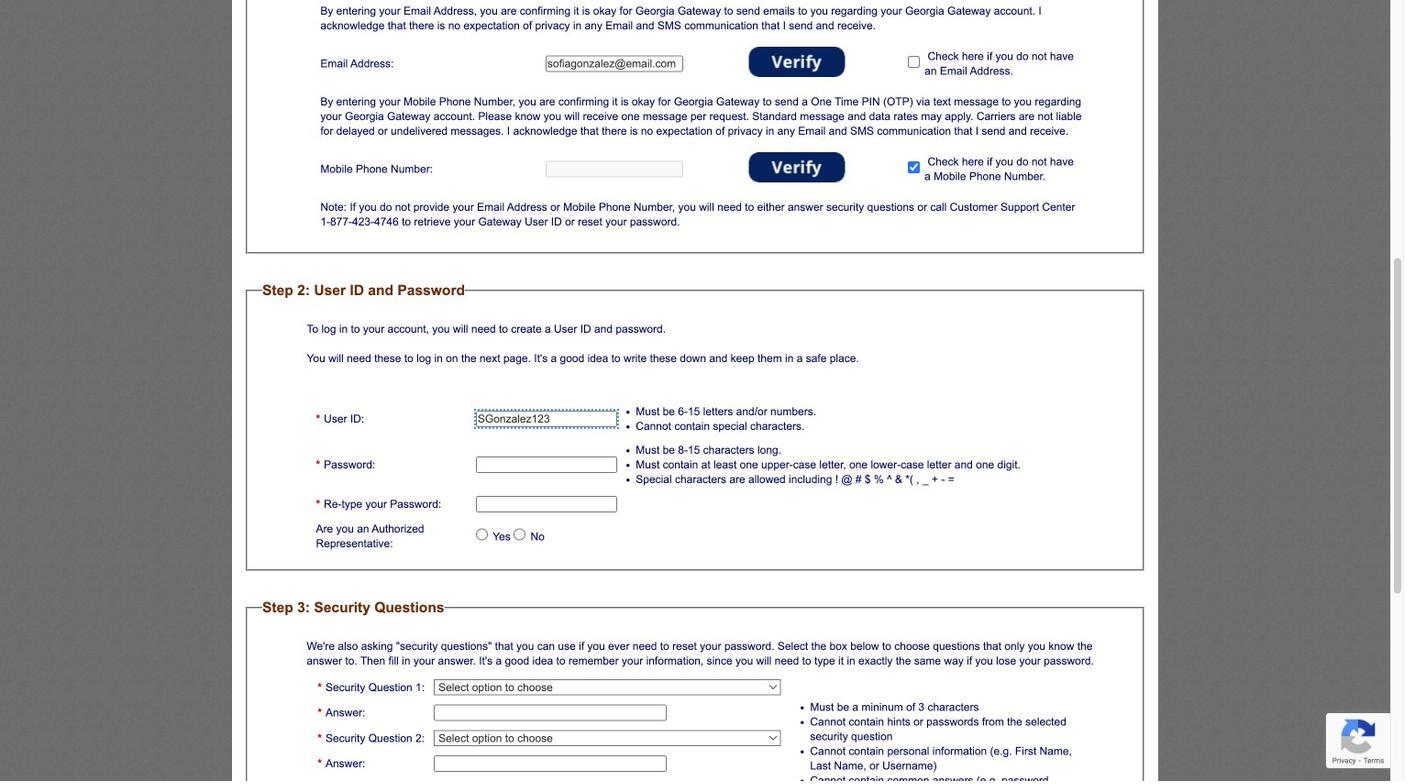 Task type: describe. For each thing, give the bounding box(es) containing it.
Mobile Phone Number text field
[[546, 161, 684, 178]]

Re-type your Password password field
[[476, 496, 617, 513]]



Task type: vqa. For each thing, say whether or not it's contained in the screenshot.
the First Name text field
no



Task type: locate. For each thing, give the bounding box(es) containing it.
None checkbox
[[909, 56, 920, 68]]

None text field
[[476, 411, 617, 428]]

None image field
[[749, 47, 846, 77], [749, 152, 846, 183], [749, 47, 846, 77], [749, 152, 846, 183]]

None radio
[[476, 529, 488, 541], [514, 529, 526, 541], [476, 529, 488, 541], [514, 529, 526, 541]]

None password field
[[476, 457, 617, 473], [434, 705, 667, 722], [434, 756, 667, 773], [476, 457, 617, 473], [434, 705, 667, 722], [434, 756, 667, 773]]

None checkbox
[[909, 161, 920, 173]]

Email Address text field
[[546, 56, 684, 72]]



